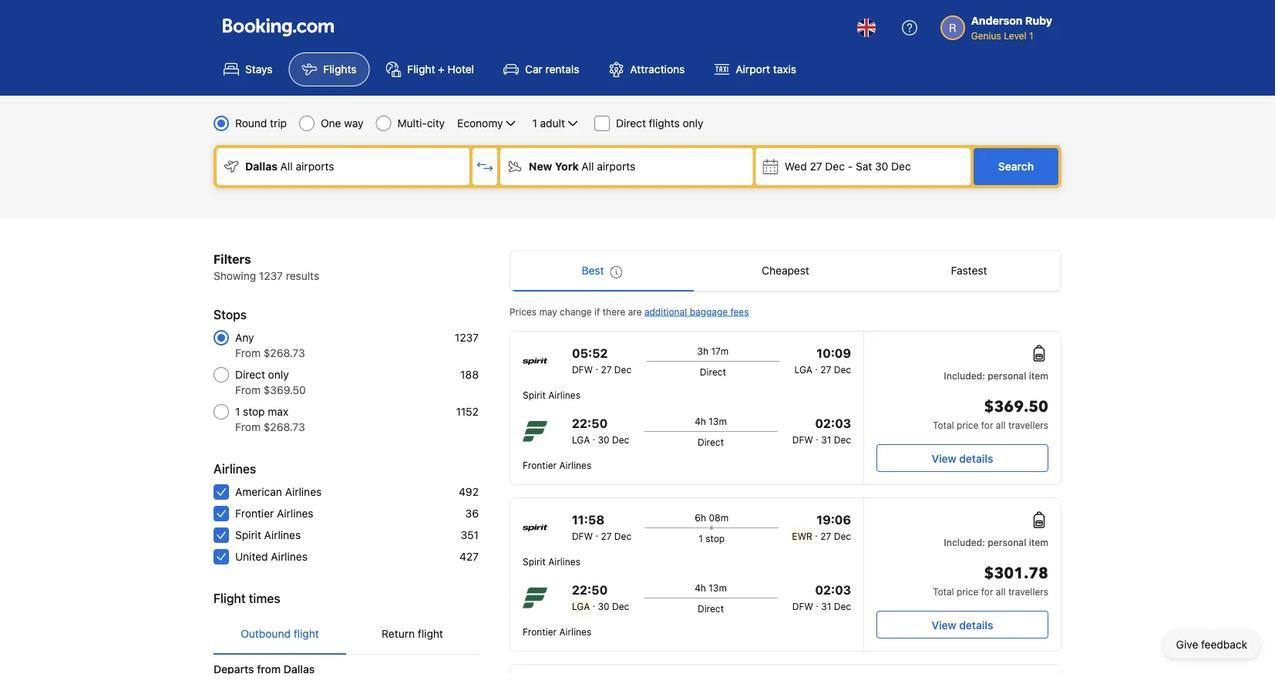 Task type: locate. For each thing, give the bounding box(es) containing it.
0 vertical spatial frontier airlines
[[523, 460, 592, 471]]

$268.73 down max
[[264, 421, 305, 434]]

1 vertical spatial spirit
[[235, 529, 261, 542]]

1 horizontal spatial stop
[[706, 533, 725, 544]]

spirit airlines down 11:58
[[523, 556, 581, 567]]

for for $301.78
[[982, 586, 994, 597]]

1 vertical spatial 22:50
[[572, 583, 608, 597]]

view for $369.50
[[932, 452, 957, 465]]

2 02:03 dfw . 31 dec from the top
[[793, 583, 852, 612]]

1 down 6h
[[699, 533, 703, 544]]

view for $301.78
[[932, 619, 957, 631]]

1 all from the left
[[281, 160, 293, 173]]

view down $369.50 total price for all travellers
[[932, 452, 957, 465]]

travellers inside $369.50 total price for all travellers
[[1009, 420, 1049, 430]]

0 vertical spatial flight
[[408, 63, 435, 76]]

all
[[997, 420, 1006, 430], [997, 586, 1006, 597]]

1 vertical spatial item
[[1030, 537, 1049, 548]]

1 vertical spatial 31
[[822, 601, 832, 612]]

all right york
[[582, 160, 594, 173]]

31
[[822, 434, 832, 445], [822, 601, 832, 612]]

0 vertical spatial 30
[[876, 160, 889, 173]]

02:03 for $369.50
[[816, 416, 852, 431]]

. inside 05:52 dfw . 27 dec
[[596, 361, 599, 372]]

1 vertical spatial 4h 13m
[[695, 582, 727, 593]]

22:50 lga . 30 dec down 05:52 dfw . 27 dec
[[572, 416, 630, 445]]

1 vertical spatial 02:03
[[816, 583, 852, 597]]

-
[[848, 160, 853, 173]]

0 vertical spatial 1237
[[259, 270, 283, 282]]

2 details from the top
[[960, 619, 994, 631]]

0 vertical spatial from
[[235, 347, 261, 360]]

2 22:50 from the top
[[572, 583, 608, 597]]

2 travellers from the top
[[1009, 586, 1049, 597]]

2 view details from the top
[[932, 619, 994, 631]]

1 vertical spatial stop
[[706, 533, 725, 544]]

4h down 3h
[[695, 416, 707, 427]]

1 price from the top
[[957, 420, 979, 430]]

travellers inside $301.78 total price for all travellers
[[1009, 586, 1049, 597]]

new
[[529, 160, 553, 173]]

1237 up the 188
[[455, 331, 479, 344]]

0 vertical spatial 13m
[[709, 416, 727, 427]]

2 02:03 from the top
[[816, 583, 852, 597]]

$369.50 total price for all travellers
[[933, 397, 1049, 430]]

1 vertical spatial view details button
[[877, 611, 1049, 639]]

0 horizontal spatial only
[[268, 368, 289, 381]]

lga for $369.50
[[572, 434, 590, 445]]

view details down $301.78 total price for all travellers at right
[[932, 619, 994, 631]]

1 vertical spatial for
[[982, 586, 994, 597]]

direct down 3h 17m
[[700, 366, 727, 377]]

airport taxis
[[736, 63, 797, 76]]

30 for $369.50
[[598, 434, 610, 445]]

1 details from the top
[[960, 452, 994, 465]]

2 13m from the top
[[709, 582, 727, 593]]

cheapest
[[762, 264, 810, 277]]

0 vertical spatial $268.73
[[264, 347, 305, 360]]

1 horizontal spatial flight
[[408, 63, 435, 76]]

2 price from the top
[[957, 586, 979, 597]]

1 flight from the left
[[294, 628, 319, 640]]

included: for $301.78
[[945, 537, 986, 548]]

22:50 down 11:58 dfw . 27 dec
[[572, 583, 608, 597]]

genius
[[972, 30, 1002, 41]]

2 vertical spatial frontier airlines
[[523, 626, 592, 637]]

included: personal item up $301.78
[[945, 537, 1049, 548]]

4h 13m down the 1 stop
[[695, 582, 727, 593]]

. down 11:58
[[596, 528, 599, 538]]

1 view from the top
[[932, 452, 957, 465]]

2 included: from the top
[[945, 537, 986, 548]]

2 item from the top
[[1030, 537, 1049, 548]]

max
[[268, 405, 289, 418]]

27 down 10:09 at the right
[[821, 364, 832, 375]]

from inside the direct only from $369.50
[[235, 384, 261, 397]]

1 22:50 lga . 30 dec from the top
[[572, 416, 630, 445]]

baggage
[[690, 306, 728, 317]]

united airlines
[[235, 550, 308, 563]]

1 vertical spatial flight
[[214, 591, 246, 606]]

1 included: from the top
[[945, 370, 986, 381]]

1 for 1 adult
[[533, 117, 538, 130]]

2 vertical spatial 30
[[598, 601, 610, 612]]

1 vertical spatial price
[[957, 586, 979, 597]]

1 vertical spatial all
[[997, 586, 1006, 597]]

frontier
[[523, 460, 557, 471], [235, 507, 274, 520], [523, 626, 557, 637]]

0 vertical spatial spirit airlines
[[523, 390, 581, 400]]

22:50 down 05:52 dfw . 27 dec
[[572, 416, 608, 431]]

dallas
[[245, 160, 278, 173]]

1 vertical spatial 4h
[[695, 582, 707, 593]]

1 vertical spatial personal
[[989, 537, 1027, 548]]

1 view details button from the top
[[877, 444, 1049, 472]]

0 horizontal spatial $369.50
[[264, 384, 306, 397]]

1 included: personal item from the top
[[945, 370, 1049, 381]]

rentals
[[546, 63, 580, 76]]

1 inside 'anderson ruby genius level 1'
[[1030, 30, 1034, 41]]

4h down the 1 stop
[[695, 582, 707, 593]]

1 vertical spatial total
[[933, 586, 955, 597]]

4h for $301.78
[[695, 582, 707, 593]]

0 vertical spatial included:
[[945, 370, 986, 381]]

included: personal item
[[945, 370, 1049, 381], [945, 537, 1049, 548]]

price for $369.50
[[957, 420, 979, 430]]

included: up $301.78 total price for all travellers at right
[[945, 537, 986, 548]]

1 vertical spatial frontier
[[235, 507, 274, 520]]

2 $268.73 from the top
[[264, 421, 305, 434]]

personal
[[989, 370, 1027, 381], [989, 537, 1027, 548]]

1 horizontal spatial airports
[[597, 160, 636, 173]]

3 from from the top
[[235, 421, 261, 434]]

for inside $301.78 total price for all travellers
[[982, 586, 994, 597]]

airports down one
[[296, 160, 334, 173]]

0 vertical spatial lga
[[795, 364, 813, 375]]

1 vertical spatial travellers
[[1009, 586, 1049, 597]]

. down 10:09 at the right
[[816, 361, 818, 372]]

return flight button
[[346, 614, 479, 654]]

1 vertical spatial lga
[[572, 434, 590, 445]]

1 vertical spatial 02:03 dfw . 31 dec
[[793, 583, 852, 612]]

13m down the 17m
[[709, 416, 727, 427]]

0 horizontal spatial 1237
[[259, 270, 283, 282]]

best
[[582, 264, 604, 277]]

. down 11:58 dfw . 27 dec
[[593, 598, 596, 609]]

one way
[[321, 117, 364, 130]]

36
[[466, 507, 479, 520]]

american airlines
[[235, 486, 322, 498]]

stays
[[245, 63, 273, 76]]

22:50 for $369.50
[[572, 416, 608, 431]]

prices
[[510, 306, 537, 317]]

direct down any from $268.73
[[235, 368, 265, 381]]

08m
[[709, 512, 729, 523]]

1 for from the top
[[982, 420, 994, 430]]

13m down the 1 stop
[[709, 582, 727, 593]]

1 stop max from $268.73
[[235, 405, 305, 434]]

. right ewr
[[816, 528, 818, 538]]

27 inside 11:58 dfw . 27 dec
[[601, 531, 612, 542]]

item for $301.78
[[1030, 537, 1049, 548]]

1 personal from the top
[[989, 370, 1027, 381]]

dfw inside 05:52 dfw . 27 dec
[[572, 364, 593, 375]]

1 22:50 from the top
[[572, 416, 608, 431]]

0 vertical spatial view
[[932, 452, 957, 465]]

flight + hotel link
[[373, 52, 488, 86]]

1 $268.73 from the top
[[264, 347, 305, 360]]

tab list containing outbound flight
[[214, 614, 479, 656]]

2 vertical spatial frontier
[[523, 626, 557, 637]]

$369.50 inside the direct only from $369.50
[[264, 384, 306, 397]]

0 vertical spatial price
[[957, 420, 979, 430]]

. down 05:52 dfw . 27 dec
[[593, 431, 596, 442]]

personal up $369.50 total price for all travellers
[[989, 370, 1027, 381]]

0 vertical spatial 22:50
[[572, 416, 608, 431]]

2 included: personal item from the top
[[945, 537, 1049, 548]]

0 vertical spatial 4h 13m
[[695, 416, 727, 427]]

0 vertical spatial frontier
[[523, 460, 557, 471]]

car rentals
[[525, 63, 580, 76]]

2 for from the top
[[982, 586, 994, 597]]

1 vertical spatial included:
[[945, 537, 986, 548]]

dec inside 10:09 lga . 27 dec
[[834, 364, 852, 375]]

only
[[683, 117, 704, 130], [268, 368, 289, 381]]

only right the flights
[[683, 117, 704, 130]]

one
[[321, 117, 341, 130]]

included: personal item up $369.50 total price for all travellers
[[945, 370, 1049, 381]]

0 vertical spatial all
[[997, 420, 1006, 430]]

airports right york
[[597, 160, 636, 173]]

1 vertical spatial 1237
[[455, 331, 479, 344]]

flight right the outbound
[[294, 628, 319, 640]]

stop left max
[[243, 405, 265, 418]]

view details button down $301.78 total price for all travellers at right
[[877, 611, 1049, 639]]

view details for $369.50
[[932, 452, 994, 465]]

direct
[[616, 117, 646, 130], [700, 366, 727, 377], [235, 368, 265, 381], [698, 437, 724, 447], [698, 603, 724, 614]]

1 4h 13m from the top
[[695, 416, 727, 427]]

there
[[603, 306, 626, 317]]

spirit airlines up united airlines
[[235, 529, 301, 542]]

1 13m from the top
[[709, 416, 727, 427]]

1 02:03 from the top
[[816, 416, 852, 431]]

give
[[1177, 638, 1199, 651]]

1 inside popup button
[[533, 117, 538, 130]]

airlines
[[549, 390, 581, 400], [560, 460, 592, 471], [214, 462, 256, 476], [285, 486, 322, 498], [277, 507, 314, 520], [264, 529, 301, 542], [271, 550, 308, 563], [549, 556, 581, 567], [560, 626, 592, 637]]

outbound flight
[[241, 628, 319, 640]]

0 vertical spatial view details button
[[877, 444, 1049, 472]]

2 4h 13m from the top
[[695, 582, 727, 593]]

2 view details button from the top
[[877, 611, 1049, 639]]

spirit airlines for $369.50
[[523, 390, 581, 400]]

. inside 10:09 lga . 27 dec
[[816, 361, 818, 372]]

1 from from the top
[[235, 347, 261, 360]]

1 vertical spatial 22:50 lga . 30 dec
[[572, 583, 630, 612]]

0 horizontal spatial airports
[[296, 160, 334, 173]]

from down the direct only from $369.50
[[235, 421, 261, 434]]

0 vertical spatial 22:50 lga . 30 dec
[[572, 416, 630, 445]]

price inside $369.50 total price for all travellers
[[957, 420, 979, 430]]

1 vertical spatial $268.73
[[264, 421, 305, 434]]

10:09 lga . 27 dec
[[795, 346, 852, 375]]

2 all from the top
[[997, 586, 1006, 597]]

4h 13m down 3h 17m
[[695, 416, 727, 427]]

dfw
[[572, 364, 593, 375], [793, 434, 814, 445], [572, 531, 593, 542], [793, 601, 814, 612]]

airports
[[296, 160, 334, 173], [597, 160, 636, 173]]

1 inside the '1 stop max from $268.73'
[[235, 405, 240, 418]]

1 vertical spatial 30
[[598, 434, 610, 445]]

27
[[810, 160, 823, 173], [601, 364, 612, 375], [821, 364, 832, 375], [601, 531, 612, 542], [821, 531, 832, 542]]

outbound flight button
[[214, 614, 346, 654]]

dallas all airports
[[245, 160, 334, 173]]

0 vertical spatial personal
[[989, 370, 1027, 381]]

1 adult button
[[531, 114, 582, 133]]

view details button for $369.50
[[877, 444, 1049, 472]]

best image
[[611, 266, 623, 278], [611, 266, 623, 278]]

view details button for $301.78
[[877, 611, 1049, 639]]

0 horizontal spatial all
[[281, 160, 293, 173]]

1 vertical spatial included: personal item
[[945, 537, 1049, 548]]

american
[[235, 486, 282, 498]]

05:52 dfw . 27 dec
[[572, 346, 632, 375]]

view down $301.78 total price for all travellers at right
[[932, 619, 957, 631]]

spirit airlines for $301.78
[[523, 556, 581, 567]]

filters showing 1237 results
[[214, 252, 320, 282]]

2 view from the top
[[932, 619, 957, 631]]

1 vertical spatial details
[[960, 619, 994, 631]]

1 vertical spatial view details
[[932, 619, 994, 631]]

0 vertical spatial 02:03
[[816, 416, 852, 431]]

view details button
[[877, 444, 1049, 472], [877, 611, 1049, 639]]

0 vertical spatial spirit
[[523, 390, 546, 400]]

0 vertical spatial for
[[982, 420, 994, 430]]

view details button down $369.50 total price for all travellers
[[877, 444, 1049, 472]]

2 vertical spatial lga
[[572, 601, 590, 612]]

0 horizontal spatial tab list
[[214, 614, 479, 656]]

0 vertical spatial tab list
[[511, 251, 1062, 292]]

0 vertical spatial stop
[[243, 405, 265, 418]]

flight
[[294, 628, 319, 640], [418, 628, 443, 640]]

1 travellers from the top
[[1009, 420, 1049, 430]]

frontier airlines
[[523, 460, 592, 471], [235, 507, 314, 520], [523, 626, 592, 637]]

airport taxis link
[[701, 52, 810, 86]]

details down $369.50 total price for all travellers
[[960, 452, 994, 465]]

item up $301.78
[[1030, 537, 1049, 548]]

1 left max
[[235, 405, 240, 418]]

$268.73 up the direct only from $369.50
[[264, 347, 305, 360]]

search
[[999, 160, 1035, 173]]

0 vertical spatial included: personal item
[[945, 370, 1049, 381]]

1 right level
[[1030, 30, 1034, 41]]

22:50 lga . 30 dec for $369.50
[[572, 416, 630, 445]]

travellers for $301.78
[[1009, 586, 1049, 597]]

2 flight from the left
[[418, 628, 443, 640]]

22:50 lga . 30 dec down 11:58 dfw . 27 dec
[[572, 583, 630, 612]]

188
[[461, 368, 479, 381]]

spirit airlines down 05:52
[[523, 390, 581, 400]]

item up $369.50 total price for all travellers
[[1030, 370, 1049, 381]]

flight
[[408, 63, 435, 76], [214, 591, 246, 606]]

0 vertical spatial 02:03 dfw . 31 dec
[[793, 416, 852, 445]]

total for $369.50
[[933, 420, 955, 430]]

13m for $369.50
[[709, 416, 727, 427]]

1 vertical spatial 13m
[[709, 582, 727, 593]]

1 31 from the top
[[822, 434, 832, 445]]

.
[[596, 361, 599, 372], [816, 361, 818, 372], [593, 431, 596, 442], [816, 431, 819, 442], [596, 528, 599, 538], [816, 528, 818, 538], [593, 598, 596, 609], [816, 598, 819, 609]]

dec inside 05:52 dfw . 27 dec
[[615, 364, 632, 375]]

tab list
[[511, 251, 1062, 292], [214, 614, 479, 656]]

included: up $369.50 total price for all travellers
[[945, 370, 986, 381]]

1 left adult
[[533, 117, 538, 130]]

1 horizontal spatial flight
[[418, 628, 443, 640]]

flight left +
[[408, 63, 435, 76]]

4h 13m for $301.78
[[695, 582, 727, 593]]

2 vertical spatial spirit airlines
[[523, 556, 581, 567]]

. down 05:52
[[596, 361, 599, 372]]

02:03 dfw . 31 dec
[[793, 416, 852, 445], [793, 583, 852, 612]]

1 item from the top
[[1030, 370, 1049, 381]]

car rentals link
[[491, 52, 593, 86]]

1 adult
[[533, 117, 565, 130]]

1 total from the top
[[933, 420, 955, 430]]

all
[[281, 160, 293, 173], [582, 160, 594, 173]]

total inside $369.50 total price for all travellers
[[933, 420, 955, 430]]

fastest
[[952, 264, 988, 277]]

1 horizontal spatial tab list
[[511, 251, 1062, 292]]

0 vertical spatial total
[[933, 420, 955, 430]]

spirit for $369.50
[[523, 390, 546, 400]]

27 inside 05:52 dfw . 27 dec
[[601, 364, 612, 375]]

flights link
[[289, 52, 370, 86]]

view details down $369.50 total price for all travellers
[[932, 452, 994, 465]]

only down any from $268.73
[[268, 368, 289, 381]]

27 inside 10:09 lga . 27 dec
[[821, 364, 832, 375]]

2 all from the left
[[582, 160, 594, 173]]

total inside $301.78 total price for all travellers
[[933, 586, 955, 597]]

0 vertical spatial details
[[960, 452, 994, 465]]

booking.com logo image
[[223, 18, 334, 37], [223, 18, 334, 37]]

02:03 dfw . 31 dec down ewr
[[793, 583, 852, 612]]

from up the '1 stop max from $268.73'
[[235, 384, 261, 397]]

1 horizontal spatial $369.50
[[985, 397, 1049, 418]]

stop down 6h 08m
[[706, 533, 725, 544]]

flight for outbound flight
[[294, 628, 319, 640]]

0 horizontal spatial stop
[[243, 405, 265, 418]]

view details for $301.78
[[932, 619, 994, 631]]

1 vertical spatial tab list
[[214, 614, 479, 656]]

1 vertical spatial view
[[932, 619, 957, 631]]

details down $301.78 total price for all travellers at right
[[960, 619, 994, 631]]

personal up $301.78
[[989, 537, 1027, 548]]

way
[[344, 117, 364, 130]]

0 vertical spatial only
[[683, 117, 704, 130]]

1 for 1 stop max from $268.73
[[235, 405, 240, 418]]

personal for $369.50
[[989, 370, 1027, 381]]

2 personal from the top
[[989, 537, 1027, 548]]

price inside $301.78 total price for all travellers
[[957, 586, 979, 597]]

0 vertical spatial travellers
[[1009, 420, 1049, 430]]

27 down 11:58
[[601, 531, 612, 542]]

details
[[960, 452, 994, 465], [960, 619, 994, 631]]

$268.73 inside any from $268.73
[[264, 347, 305, 360]]

31 for $301.78
[[822, 601, 832, 612]]

2 total from the top
[[933, 586, 955, 597]]

2 22:50 lga . 30 dec from the top
[[572, 583, 630, 612]]

price
[[957, 420, 979, 430], [957, 586, 979, 597]]

stop inside the '1 stop max from $268.73'
[[243, 405, 265, 418]]

1 vertical spatial from
[[235, 384, 261, 397]]

. inside '19:06 ewr . 27 dec'
[[816, 528, 818, 538]]

02:03 dfw . 31 dec down 10:09 lga . 27 dec
[[793, 416, 852, 445]]

all right dallas
[[281, 160, 293, 173]]

27 right wed
[[810, 160, 823, 173]]

from inside the '1 stop max from $268.73'
[[235, 421, 261, 434]]

flight right return
[[418, 628, 443, 640]]

0 horizontal spatial flight
[[294, 628, 319, 640]]

all inside $301.78 total price for all travellers
[[997, 586, 1006, 597]]

flight left the times
[[214, 591, 246, 606]]

item
[[1030, 370, 1049, 381], [1030, 537, 1049, 548]]

attractions link
[[596, 52, 698, 86]]

2 vertical spatial spirit
[[523, 556, 546, 567]]

27 down 19:06
[[821, 531, 832, 542]]

united
[[235, 550, 268, 563]]

30
[[876, 160, 889, 173], [598, 434, 610, 445], [598, 601, 610, 612]]

1 view details from the top
[[932, 452, 994, 465]]

travellers for $369.50
[[1009, 420, 1049, 430]]

2 4h from the top
[[695, 582, 707, 593]]

02:03 dfw . 31 dec for $301.78
[[793, 583, 852, 612]]

tab list containing best
[[511, 251, 1062, 292]]

1 horizontal spatial only
[[683, 117, 704, 130]]

price for $301.78
[[957, 586, 979, 597]]

22:50 lga . 30 dec for $301.78
[[572, 583, 630, 612]]

02:03 down '19:06 ewr . 27 dec'
[[816, 583, 852, 597]]

all for $369.50
[[997, 420, 1006, 430]]

1237 inside filters showing 1237 results
[[259, 270, 283, 282]]

2 vertical spatial from
[[235, 421, 261, 434]]

0 vertical spatial 4h
[[695, 416, 707, 427]]

stop
[[243, 405, 265, 418], [706, 533, 725, 544]]

1 02:03 dfw . 31 dec from the top
[[793, 416, 852, 445]]

for inside $369.50 total price for all travellers
[[982, 420, 994, 430]]

27 inside '19:06 ewr . 27 dec'
[[821, 531, 832, 542]]

1 vertical spatial only
[[268, 368, 289, 381]]

0 vertical spatial view details
[[932, 452, 994, 465]]

1237 left results
[[259, 270, 283, 282]]

22:50 for $301.78
[[572, 583, 608, 597]]

02:03 down 10:09 lga . 27 dec
[[816, 416, 852, 431]]

1 horizontal spatial 1237
[[455, 331, 479, 344]]

1 for 1 stop
[[699, 533, 703, 544]]

from down any
[[235, 347, 261, 360]]

27 down 05:52
[[601, 364, 612, 375]]

dec inside 11:58 dfw . 27 dec
[[615, 531, 632, 542]]

0 horizontal spatial flight
[[214, 591, 246, 606]]

1 4h from the top
[[695, 416, 707, 427]]

27 for 10:09
[[821, 364, 832, 375]]

1 all from the top
[[997, 420, 1006, 430]]

all inside $369.50 total price for all travellers
[[997, 420, 1006, 430]]

adult
[[540, 117, 565, 130]]

0 vertical spatial item
[[1030, 370, 1049, 381]]

2 from from the top
[[235, 384, 261, 397]]

0 vertical spatial 31
[[822, 434, 832, 445]]

$369.50 inside $369.50 total price for all travellers
[[985, 397, 1049, 418]]

2 31 from the top
[[822, 601, 832, 612]]

1 horizontal spatial all
[[582, 160, 594, 173]]



Task type: vqa. For each thing, say whether or not it's contained in the screenshot.
6h 42m associated with $372.23
no



Task type: describe. For each thing, give the bounding box(es) containing it.
only inside the direct only from $369.50
[[268, 368, 289, 381]]

flight for return flight
[[418, 628, 443, 640]]

1 vertical spatial spirit airlines
[[235, 529, 301, 542]]

additional baggage fees link
[[645, 306, 749, 317]]

york
[[555, 160, 579, 173]]

lga for $301.78
[[572, 601, 590, 612]]

02:03 dfw . 31 dec for $369.50
[[793, 416, 852, 445]]

direct inside the direct only from $369.50
[[235, 368, 265, 381]]

showing
[[214, 270, 256, 282]]

direct left the flights
[[616, 117, 646, 130]]

stop for 1 stop max from $268.73
[[243, 405, 265, 418]]

30 inside popup button
[[876, 160, 889, 173]]

round
[[235, 117, 267, 130]]

fastest button
[[878, 251, 1062, 291]]

05:52
[[572, 346, 608, 361]]

1 stop
[[699, 533, 725, 544]]

for for $369.50
[[982, 420, 994, 430]]

anderson ruby genius level 1
[[972, 14, 1053, 41]]

included: personal item for $369.50
[[945, 370, 1049, 381]]

total for $301.78
[[933, 586, 955, 597]]

27 for 19:06
[[821, 531, 832, 542]]

427
[[460, 550, 479, 563]]

change
[[560, 306, 592, 317]]

anderson
[[972, 14, 1023, 27]]

dec inside '19:06 ewr . 27 dec'
[[834, 531, 852, 542]]

any
[[235, 331, 254, 344]]

dfw inside 11:58 dfw . 27 dec
[[572, 531, 593, 542]]

wed 27 dec - sat 30 dec button
[[757, 148, 971, 185]]

$301.78
[[985, 563, 1049, 584]]

4h 13m for $369.50
[[695, 416, 727, 427]]

4h for $369.50
[[695, 416, 707, 427]]

spirit for $301.78
[[523, 556, 546, 567]]

. down '19:06 ewr . 27 dec'
[[816, 598, 819, 609]]

item for $369.50
[[1030, 370, 1049, 381]]

+
[[438, 63, 445, 76]]

direct up 6h 08m
[[698, 437, 724, 447]]

direct only from $369.50
[[235, 368, 306, 397]]

lga inside 10:09 lga . 27 dec
[[795, 364, 813, 375]]

2 airports from the left
[[597, 160, 636, 173]]

19:06 ewr . 27 dec
[[793, 513, 852, 542]]

airport
[[736, 63, 771, 76]]

flight + hotel
[[408, 63, 475, 76]]

17m
[[712, 346, 729, 356]]

27 for 11:58
[[601, 531, 612, 542]]

cheapest button
[[694, 251, 878, 291]]

ruby
[[1026, 14, 1053, 27]]

round trip
[[235, 117, 287, 130]]

level
[[1005, 30, 1027, 41]]

3h
[[698, 346, 709, 356]]

return
[[382, 628, 415, 640]]

wed 27 dec - sat 30 dec
[[785, 160, 912, 173]]

direct down the 1 stop
[[698, 603, 724, 614]]

19:06
[[817, 513, 852, 527]]

taxis
[[774, 63, 797, 76]]

351
[[461, 529, 479, 542]]

flight for flight times
[[214, 591, 246, 606]]

6h
[[695, 512, 707, 523]]

flight times
[[214, 591, 281, 606]]

city
[[427, 117, 445, 130]]

stop for 1 stop
[[706, 533, 725, 544]]

may
[[540, 306, 558, 317]]

stays link
[[211, 52, 286, 86]]

02:03 for $301.78
[[816, 583, 852, 597]]

flights
[[324, 63, 357, 76]]

492
[[459, 486, 479, 498]]

attractions
[[631, 63, 685, 76]]

ewr
[[793, 531, 813, 542]]

. down 10:09 lga . 27 dec
[[816, 431, 819, 442]]

fees
[[731, 306, 749, 317]]

give feedback
[[1177, 638, 1248, 651]]

$268.73 inside the '1 stop max from $268.73'
[[264, 421, 305, 434]]

1152
[[456, 405, 479, 418]]

multi-city
[[398, 117, 445, 130]]

frontier for $369.50
[[523, 460, 557, 471]]

31 for $369.50
[[822, 434, 832, 445]]

times
[[249, 591, 281, 606]]

from inside any from $268.73
[[235, 347, 261, 360]]

flights
[[649, 117, 680, 130]]

1 vertical spatial frontier airlines
[[235, 507, 314, 520]]

new york all airports
[[529, 160, 636, 173]]

multi-
[[398, 117, 427, 130]]

frontier for $301.78
[[523, 626, 557, 637]]

all for $301.78
[[997, 586, 1006, 597]]

$301.78 total price for all travellers
[[933, 563, 1049, 597]]

additional
[[645, 306, 688, 317]]

details for $369.50
[[960, 452, 994, 465]]

direct flights only
[[616, 117, 704, 130]]

11:58
[[572, 513, 605, 527]]

sat
[[856, 160, 873, 173]]

27 inside popup button
[[810, 160, 823, 173]]

frontier airlines for $301.78
[[523, 626, 592, 637]]

13m for $301.78
[[709, 582, 727, 593]]

feedback
[[1202, 638, 1248, 651]]

search button
[[974, 148, 1059, 185]]

included: personal item for $301.78
[[945, 537, 1049, 548]]

best button
[[511, 251, 694, 291]]

included: for $369.50
[[945, 370, 986, 381]]

1 airports from the left
[[296, 160, 334, 173]]

personal for $301.78
[[989, 537, 1027, 548]]

10:09
[[817, 346, 852, 361]]

frontier airlines for $369.50
[[523, 460, 592, 471]]

30 for $301.78
[[598, 601, 610, 612]]

give feedback button
[[1165, 631, 1261, 659]]

if
[[595, 306, 600, 317]]

flight for flight + hotel
[[408, 63, 435, 76]]

hotel
[[448, 63, 475, 76]]

details for $301.78
[[960, 619, 994, 631]]

27 for 05:52
[[601, 364, 612, 375]]

11:58 dfw . 27 dec
[[572, 513, 632, 542]]

results
[[286, 270, 320, 282]]

economy
[[458, 117, 503, 130]]

trip
[[270, 117, 287, 130]]

6h 08m
[[695, 512, 729, 523]]

return flight
[[382, 628, 443, 640]]

filters
[[214, 252, 251, 267]]

outbound
[[241, 628, 291, 640]]

. inside 11:58 dfw . 27 dec
[[596, 528, 599, 538]]



